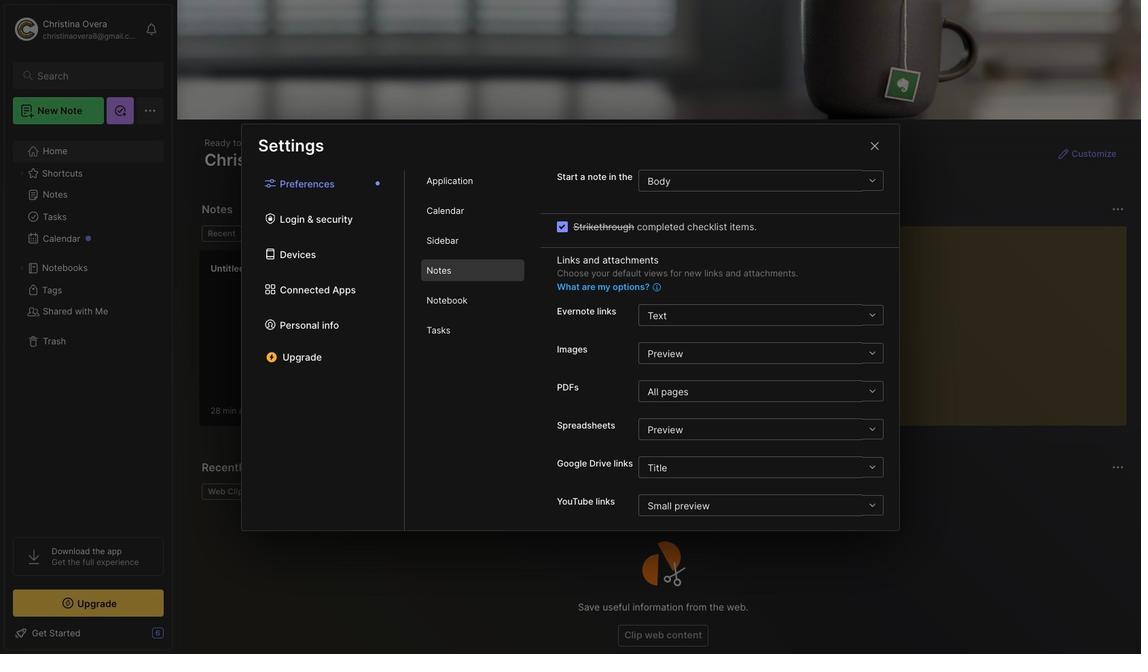 Task type: vqa. For each thing, say whether or not it's contained in the screenshot.
Find tasks… "text box"
no



Task type: describe. For each thing, give the bounding box(es) containing it.
main element
[[0, 0, 177, 654]]

tree inside main element
[[5, 132, 172, 525]]

Choose default view option for YouTube links field
[[639, 495, 883, 516]]

Search text field
[[37, 69, 151, 82]]

close image
[[867, 138, 883, 154]]

Choose default view option for Google Drive links field
[[639, 456, 883, 478]]

Choose default view option for Spreadsheets field
[[639, 418, 883, 440]]

Choose default view option for PDFs field
[[639, 380, 883, 402]]

none search field inside main element
[[37, 67, 151, 84]]



Task type: locate. For each thing, give the bounding box(es) containing it.
tree
[[5, 132, 172, 525]]

Start writing… text field
[[841, 226, 1126, 415]]

Choose default view option for Evernote links field
[[639, 304, 883, 326]]

row group
[[199, 250, 688, 435]]

Select30 checkbox
[[557, 221, 568, 232]]

tab
[[421, 170, 524, 192], [421, 200, 524, 221], [202, 226, 242, 242], [247, 226, 302, 242], [421, 230, 524, 251], [421, 259, 524, 281], [421, 289, 524, 311], [421, 319, 524, 341], [202, 484, 254, 500]]

Choose default view option for Images field
[[639, 342, 883, 364]]

None search field
[[37, 67, 151, 84]]

tab list
[[242, 170, 405, 530], [405, 170, 541, 530], [202, 226, 807, 242]]

Start a new note in the body or title. field
[[639, 170, 884, 192]]

expand notebooks image
[[18, 264, 26, 272]]



